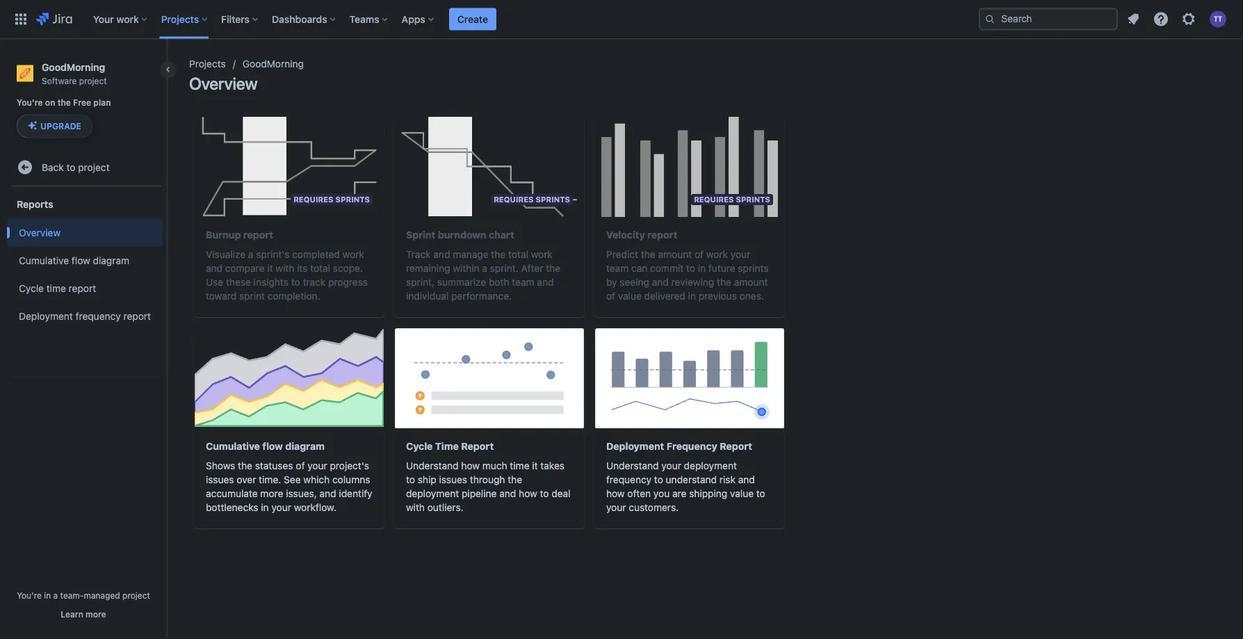 Task type: describe. For each thing, give the bounding box(es) containing it.
understand your deployment frequency to understand risk and how often you are shipping value to your customers.
[[606, 460, 766, 513]]

burndown
[[438, 229, 487, 241]]

through
[[470, 474, 505, 485]]

value inside 'predict the amount of work your team can commit to in future sprints by seeing and reviewing the amount of value delivered in previous ones.'
[[618, 290, 642, 302]]

time
[[435, 441, 459, 452]]

both
[[489, 276, 509, 288]]

shipping
[[689, 488, 728, 499]]

report down "cumulative flow diagram" link
[[69, 282, 96, 294]]

a inside visualize a sprint's completed work and compare it with its total scope. use these insights to track progress toward sprint completion.
[[248, 249, 253, 260]]

track and manage the total work remaining within a sprint. after the sprint, summarize both team and individual performance.
[[406, 249, 561, 302]]

overview link
[[7, 219, 163, 246]]

learn more button
[[61, 609, 106, 620]]

project for back to project
[[78, 161, 110, 173]]

over
[[237, 474, 256, 485]]

statuses
[[255, 460, 293, 472]]

visualize
[[206, 249, 246, 260]]

track
[[406, 249, 431, 260]]

teams button
[[345, 8, 393, 30]]

group containing reports
[[7, 187, 163, 334]]

goodmorning link
[[243, 56, 304, 72]]

individual
[[406, 290, 449, 302]]

summarize
[[437, 276, 486, 288]]

deployment frequency report
[[606, 441, 753, 452]]

back
[[42, 161, 64, 173]]

apps
[[402, 13, 426, 25]]

sprint's
[[256, 249, 290, 260]]

2 vertical spatial project
[[122, 590, 150, 600]]

you're for you're in a team-managed project
[[17, 590, 42, 600]]

0 horizontal spatial how
[[461, 460, 480, 472]]

you
[[654, 488, 670, 499]]

create
[[458, 13, 488, 25]]

cycle time report link
[[7, 274, 163, 302]]

understand how much time it takes to ship issues through the deployment pipeline and how to deal with outliers.
[[406, 460, 571, 513]]

free
[[73, 98, 91, 108]]

deployment frequency report link
[[7, 302, 163, 330]]

with inside visualize a sprint's completed work and compare it with its total scope. use these insights to track progress toward sprint completion.
[[276, 263, 294, 274]]

bottlenecks
[[206, 502, 258, 513]]

and inside 'predict the amount of work your team can commit to in future sprints by seeing and reviewing the amount of value delivered in previous ones.'
[[652, 276, 669, 288]]

customers.
[[629, 502, 679, 513]]

see
[[284, 474, 301, 485]]

after
[[521, 263, 543, 274]]

project's
[[330, 460, 369, 472]]

it inside understand how much time it takes to ship issues through the deployment pipeline and how to deal with outliers.
[[532, 460, 538, 472]]

progress
[[328, 276, 368, 288]]

takes
[[541, 460, 565, 472]]

primary element
[[8, 0, 979, 39]]

to inside 'predict the amount of work your team can commit to in future sprints by seeing and reviewing the amount of value delivered in previous ones.'
[[686, 263, 695, 274]]

cumulative inside "cumulative flow diagram" link
[[19, 255, 69, 266]]

teams
[[350, 13, 380, 25]]

sprint burndown chart
[[406, 229, 514, 241]]

shows
[[206, 460, 235, 472]]

the inside understand how much time it takes to ship issues through the deployment pipeline and how to deal with outliers.
[[508, 474, 522, 485]]

issues inside understand how much time it takes to ship issues through the deployment pipeline and how to deal with outliers.
[[439, 474, 467, 485]]

project for goodmorning software project
[[79, 76, 107, 85]]

work inside 'predict the amount of work your team can commit to in future sprints by seeing and reviewing the amount of value delivered in previous ones.'
[[706, 249, 728, 260]]

requires for velocity report
[[694, 195, 734, 204]]

1 horizontal spatial amount
[[734, 276, 768, 288]]

use
[[206, 276, 223, 288]]

work inside visualize a sprint's completed work and compare it with its total scope. use these insights to track progress toward sprint completion.
[[343, 249, 364, 260]]

velocity report
[[606, 229, 678, 241]]

your down the deployment frequency report
[[662, 460, 682, 472]]

completion.
[[268, 290, 320, 302]]

requires for sprint burndown chart
[[494, 195, 534, 204]]

shows the statuses of your project's issues over time. see which columns accumulate more issues, and identify bottlenecks in your workflow.
[[206, 460, 373, 513]]

total inside "track and manage the total work remaining within a sprint. after the sprint, summarize both team and individual performance."
[[508, 249, 529, 260]]

projects for projects link at the left top of page
[[189, 58, 226, 70]]

columns
[[332, 474, 370, 485]]

banner containing your work
[[0, 0, 1244, 39]]

diagram inside "cumulative flow diagram" link
[[93, 255, 129, 266]]

its
[[297, 263, 308, 274]]

chart
[[489, 229, 514, 241]]

value inside understand your deployment frequency to understand risk and how often you are shipping value to your customers.
[[730, 488, 754, 499]]

learn more
[[61, 609, 106, 619]]

upgrade
[[40, 121, 81, 131]]

your
[[93, 13, 114, 25]]

filters button
[[217, 8, 264, 30]]

toward
[[206, 290, 237, 302]]

appswitcher icon image
[[13, 11, 29, 27]]

the right after at the left top of the page
[[546, 263, 561, 274]]

sprint,
[[406, 276, 435, 288]]

1 horizontal spatial how
[[519, 488, 537, 499]]

work inside 'dropdown button'
[[116, 13, 139, 25]]

search image
[[985, 14, 996, 25]]

0 vertical spatial frequency
[[76, 310, 121, 322]]

your up which
[[308, 460, 327, 472]]

team-
[[60, 590, 84, 600]]

and inside understand how much time it takes to ship issues through the deployment pipeline and how to deal with outliers.
[[500, 488, 516, 499]]

understand for issues
[[406, 460, 459, 472]]

manage
[[453, 249, 489, 260]]

identify
[[339, 488, 373, 499]]

accumulate
[[206, 488, 258, 499]]

projects for projects "popup button"
[[161, 13, 199, 25]]

are
[[673, 488, 687, 499]]

deployment inside understand your deployment frequency to understand risk and how often you are shipping value to your customers.
[[684, 460, 737, 472]]

your profile and settings image
[[1210, 11, 1227, 27]]

requires sprints for of
[[694, 195, 771, 204]]

workflow.
[[294, 502, 336, 513]]

ones.
[[740, 290, 764, 302]]

Search field
[[979, 8, 1118, 30]]

deployment inside understand how much time it takes to ship issues through the deployment pipeline and how to deal with outliers.
[[406, 488, 459, 499]]

goodmorning for goodmorning software project
[[42, 61, 105, 73]]

predict
[[606, 249, 639, 260]]

track
[[303, 276, 326, 288]]

learn
[[61, 609, 83, 619]]

work inside "track and manage the total work remaining within a sprint. after the sprint, summarize both team and individual performance."
[[531, 249, 553, 260]]

burnup report
[[206, 229, 273, 241]]

team inside 'predict the amount of work your team can commit to in future sprints by seeing and reviewing the amount of value delivered in previous ones.'
[[606, 263, 629, 274]]

notifications image
[[1125, 11, 1142, 27]]

time.
[[259, 474, 281, 485]]

within
[[453, 263, 480, 274]]

in inside "shows the statuses of your project's issues over time. see which columns accumulate more issues, and identify bottlenecks in your workflow."
[[261, 502, 269, 513]]

the inside "shows the statuses of your project's issues over time. see which columns accumulate more issues, and identify bottlenecks in your workflow."
[[238, 460, 252, 472]]

back to project
[[42, 161, 110, 173]]

to inside visualize a sprint's completed work and compare it with its total scope. use these insights to track progress toward sprint completion.
[[291, 276, 300, 288]]

performance.
[[451, 290, 512, 302]]

report up commit at top
[[648, 229, 678, 241]]

managed
[[84, 590, 120, 600]]

the up sprint.
[[491, 249, 506, 260]]

and down after at the left top of the page
[[537, 276, 554, 288]]

often
[[628, 488, 651, 499]]

on
[[45, 98, 55, 108]]

can
[[632, 263, 648, 274]]



Task type: vqa. For each thing, say whether or not it's contained in the screenshot.


Task type: locate. For each thing, give the bounding box(es) containing it.
0 vertical spatial value
[[618, 290, 642, 302]]

frequency up often at the right of page
[[606, 474, 652, 485]]

you're for you're on the free plan
[[17, 98, 43, 108]]

sprint.
[[490, 263, 519, 274]]

3 requires from the left
[[694, 195, 734, 204]]

2 vertical spatial a
[[53, 590, 58, 600]]

cumulative flow diagram link
[[7, 246, 163, 274]]

you're
[[17, 98, 43, 108], [17, 590, 42, 600]]

future
[[709, 263, 736, 274]]

your work button
[[89, 8, 153, 30]]

sprints for track and manage the total work remaining within a sprint. after the sprint, summarize both team and individual performance.
[[536, 195, 570, 204]]

risk
[[720, 474, 736, 485]]

time
[[46, 282, 66, 294], [510, 460, 530, 472]]

cycle for cycle time report
[[19, 282, 44, 294]]

of inside "shows the statuses of your project's issues over time. see which columns accumulate more issues, and identify bottlenecks in your workflow."
[[296, 460, 305, 472]]

of down by
[[606, 290, 616, 302]]

you're left team-
[[17, 590, 42, 600]]

team inside "track and manage the total work remaining within a sprint. after the sprint, summarize both team and individual performance."
[[512, 276, 535, 288]]

2 horizontal spatial requires sprints
[[694, 195, 771, 204]]

flow down overview link
[[72, 255, 90, 266]]

and right risk
[[738, 474, 755, 485]]

overview down the reports
[[19, 227, 61, 238]]

1 report from the left
[[461, 441, 494, 452]]

0 horizontal spatial amount
[[658, 249, 692, 260]]

0 vertical spatial more
[[260, 488, 283, 499]]

2 vertical spatial of
[[296, 460, 305, 472]]

requires up completed
[[294, 195, 334, 204]]

and down which
[[320, 488, 336, 499]]

1 issues from the left
[[206, 474, 234, 485]]

total up after at the left top of the page
[[508, 249, 529, 260]]

1 horizontal spatial issues
[[439, 474, 467, 485]]

cumulative flow diagram
[[19, 255, 129, 266], [206, 441, 325, 452]]

0 vertical spatial cycle
[[19, 282, 44, 294]]

and inside visualize a sprint's completed work and compare it with its total scope. use these insights to track progress toward sprint completion.
[[206, 263, 223, 274]]

diagram up which
[[285, 441, 325, 452]]

1 vertical spatial you're
[[17, 590, 42, 600]]

in down time.
[[261, 502, 269, 513]]

of for project's
[[296, 460, 305, 472]]

projects up projects link at the left top of page
[[161, 13, 199, 25]]

frequency
[[667, 441, 718, 452]]

sprints for predict the amount of work your team can commit to in future sprints by seeing and reviewing the amount of value delivered in previous ones.
[[736, 195, 771, 204]]

project
[[79, 76, 107, 85], [78, 161, 110, 173], [122, 590, 150, 600]]

your up future
[[731, 249, 751, 260]]

project inside goodmorning software project
[[79, 76, 107, 85]]

0 horizontal spatial it
[[267, 263, 273, 274]]

to left the ship
[[406, 474, 415, 485]]

total down completed
[[310, 263, 330, 274]]

1 vertical spatial of
[[606, 290, 616, 302]]

cumulative flow diagram inside "group"
[[19, 255, 129, 266]]

0 horizontal spatial deployment
[[406, 488, 459, 499]]

deal
[[552, 488, 571, 499]]

time down "cumulative flow diagram" link
[[46, 282, 66, 294]]

work up scope.
[[343, 249, 364, 260]]

0 horizontal spatial of
[[296, 460, 305, 472]]

1 horizontal spatial report
[[720, 441, 753, 452]]

a
[[248, 249, 253, 260], [482, 263, 488, 274], [53, 590, 58, 600]]

software
[[42, 76, 77, 85]]

deployment down the ship
[[406, 488, 459, 499]]

2 issues from the left
[[439, 474, 467, 485]]

more down managed
[[86, 609, 106, 619]]

back to project link
[[11, 153, 161, 181]]

the right through
[[508, 474, 522, 485]]

0 horizontal spatial with
[[276, 263, 294, 274]]

2 horizontal spatial requires
[[694, 195, 734, 204]]

by
[[606, 276, 617, 288]]

1 requires from the left
[[294, 195, 334, 204]]

value down seeing
[[618, 290, 642, 302]]

total inside visualize a sprint's completed work and compare it with its total scope. use these insights to track progress toward sprint completion.
[[310, 263, 330, 274]]

the right on
[[58, 98, 71, 108]]

understand up the ship
[[406, 460, 459, 472]]

which
[[303, 474, 330, 485]]

cycle
[[19, 282, 44, 294], [406, 441, 433, 452]]

reviewing
[[672, 276, 714, 288]]

group
[[7, 187, 163, 334]]

of up see
[[296, 460, 305, 472]]

you're in a team-managed project
[[17, 590, 150, 600]]

time inside understand how much time it takes to ship issues through the deployment pipeline and how to deal with outliers.
[[510, 460, 530, 472]]

1 vertical spatial cumulative
[[206, 441, 260, 452]]

deployment frequency report
[[19, 310, 151, 322]]

sprints for visualize a sprint's completed work and compare it with its total scope. use these insights to track progress toward sprint completion.
[[336, 195, 370, 204]]

commit
[[650, 263, 684, 274]]

1 horizontal spatial total
[[508, 249, 529, 260]]

your inside 'predict the amount of work your team can commit to in future sprints by seeing and reviewing the amount of value delivered in previous ones.'
[[731, 249, 751, 260]]

project up plan
[[79, 76, 107, 85]]

0 horizontal spatial diagram
[[93, 255, 129, 266]]

1 vertical spatial cumulative flow diagram
[[206, 441, 325, 452]]

the up over at the bottom
[[238, 460, 252, 472]]

project right back
[[78, 161, 110, 173]]

2 you're from the top
[[17, 590, 42, 600]]

0 vertical spatial cumulative
[[19, 255, 69, 266]]

burnup
[[206, 229, 241, 241]]

cycle down "cumulative flow diagram" link
[[19, 282, 44, 294]]

in left team-
[[44, 590, 51, 600]]

deployment for deployment frequency report
[[19, 310, 73, 322]]

to right shipping
[[757, 488, 766, 499]]

to up completion.
[[291, 276, 300, 288]]

work right your on the top left
[[116, 13, 139, 25]]

banner
[[0, 0, 1244, 39]]

requires up "chart"
[[494, 195, 534, 204]]

overview down projects link at the left top of page
[[189, 74, 258, 93]]

1 horizontal spatial team
[[606, 263, 629, 274]]

of up 'reviewing'
[[695, 249, 704, 260]]

your work
[[93, 13, 139, 25]]

report up sprint's
[[243, 229, 273, 241]]

requires sprints for the
[[494, 195, 570, 204]]

time right much
[[510, 460, 530, 472]]

0 vertical spatial deployment
[[684, 460, 737, 472]]

requires for burnup report
[[294, 195, 334, 204]]

1 vertical spatial overview
[[19, 227, 61, 238]]

issues right the ship
[[439, 474, 467, 485]]

work up future
[[706, 249, 728, 260]]

in up 'reviewing'
[[698, 263, 706, 274]]

sprints inside 'predict the amount of work your team can commit to in future sprints by seeing and reviewing the amount of value delivered in previous ones.'
[[738, 263, 769, 274]]

and
[[434, 249, 450, 260], [206, 263, 223, 274], [537, 276, 554, 288], [652, 276, 669, 288], [738, 474, 755, 485], [320, 488, 336, 499], [500, 488, 516, 499]]

cumulative flow diagram up statuses
[[206, 441, 325, 452]]

1 horizontal spatial of
[[606, 290, 616, 302]]

1 horizontal spatial diagram
[[285, 441, 325, 452]]

2 requires from the left
[[494, 195, 534, 204]]

0 horizontal spatial overview
[[19, 227, 61, 238]]

goodmorning down dashboards
[[243, 58, 304, 70]]

frequency inside understand your deployment frequency to understand risk and how often you are shipping value to your customers.
[[606, 474, 652, 485]]

how inside understand your deployment frequency to understand risk and how often you are shipping value to your customers.
[[606, 488, 625, 499]]

upgrade button
[[17, 115, 92, 137]]

report up much
[[461, 441, 494, 452]]

1 vertical spatial with
[[406, 502, 425, 513]]

0 horizontal spatial team
[[512, 276, 535, 288]]

1 horizontal spatial requires
[[494, 195, 534, 204]]

projects button
[[157, 8, 213, 30]]

deployment up risk
[[684, 460, 737, 472]]

1 horizontal spatial with
[[406, 502, 425, 513]]

issues
[[206, 474, 234, 485], [439, 474, 467, 485]]

1 horizontal spatial time
[[510, 460, 530, 472]]

and up remaining
[[434, 249, 450, 260]]

issues,
[[286, 488, 317, 499]]

understand
[[666, 474, 717, 485]]

to left deal
[[540, 488, 549, 499]]

you're on the free plan
[[17, 98, 111, 108]]

and up use
[[206, 263, 223, 274]]

0 horizontal spatial cumulative
[[19, 255, 69, 266]]

1 horizontal spatial a
[[248, 249, 253, 260]]

and inside understand your deployment frequency to understand risk and how often you are shipping value to your customers.
[[738, 474, 755, 485]]

and down through
[[500, 488, 516, 499]]

0 horizontal spatial issues
[[206, 474, 234, 485]]

frequency down cycle time report link
[[76, 310, 121, 322]]

remaining
[[406, 263, 450, 274]]

cumulative up cycle time report
[[19, 255, 69, 266]]

understand up often at the right of page
[[606, 460, 659, 472]]

amount
[[658, 249, 692, 260], [734, 276, 768, 288]]

cycle inside "group"
[[19, 282, 44, 294]]

0 vertical spatial a
[[248, 249, 253, 260]]

velocity
[[606, 229, 645, 241]]

and up delivered
[[652, 276, 669, 288]]

1 horizontal spatial deployment
[[684, 460, 737, 472]]

total
[[508, 249, 529, 260], [310, 263, 330, 274]]

1 vertical spatial total
[[310, 263, 330, 274]]

jira image
[[36, 11, 72, 27], [36, 11, 72, 27]]

previous
[[699, 290, 737, 302]]

issues down shows
[[206, 474, 234, 485]]

0 vertical spatial diagram
[[93, 255, 129, 266]]

0 vertical spatial it
[[267, 263, 273, 274]]

it inside visualize a sprint's completed work and compare it with its total scope. use these insights to track progress toward sprint completion.
[[267, 263, 273, 274]]

1 vertical spatial team
[[512, 276, 535, 288]]

1 horizontal spatial cumulative
[[206, 441, 260, 452]]

outliers.
[[428, 502, 464, 513]]

a inside "track and manage the total work remaining within a sprint. after the sprint, summarize both team and individual performance."
[[482, 263, 488, 274]]

report down cycle time report link
[[123, 310, 151, 322]]

0 vertical spatial projects
[[161, 13, 199, 25]]

dashboards button
[[268, 8, 341, 30]]

cumulative flow diagram down overview link
[[19, 255, 129, 266]]

1 requires sprints from the left
[[294, 195, 370, 204]]

2 report from the left
[[720, 441, 753, 452]]

0 horizontal spatial cycle
[[19, 282, 44, 294]]

to up you
[[654, 474, 663, 485]]

1 horizontal spatial cycle
[[406, 441, 433, 452]]

completed
[[292, 249, 340, 260]]

overview
[[189, 74, 258, 93], [19, 227, 61, 238]]

the down future
[[717, 276, 732, 288]]

predict the amount of work your team can commit to in future sprints by seeing and reviewing the amount of value delivered in previous ones.
[[606, 249, 769, 302]]

a right within
[[482, 263, 488, 274]]

0 vertical spatial project
[[79, 76, 107, 85]]

0 horizontal spatial value
[[618, 290, 642, 302]]

0 horizontal spatial goodmorning
[[42, 61, 105, 73]]

2 horizontal spatial of
[[695, 249, 704, 260]]

1 horizontal spatial value
[[730, 488, 754, 499]]

0 horizontal spatial flow
[[72, 255, 90, 266]]

value down risk
[[730, 488, 754, 499]]

to up 'reviewing'
[[686, 263, 695, 274]]

how
[[461, 460, 480, 472], [519, 488, 537, 499], [606, 488, 625, 499]]

pipeline
[[462, 488, 497, 499]]

1 vertical spatial frequency
[[606, 474, 652, 485]]

2 horizontal spatial how
[[606, 488, 625, 499]]

goodmorning software project
[[42, 61, 107, 85]]

scope.
[[333, 263, 363, 274]]

0 horizontal spatial requires sprints
[[294, 195, 370, 204]]

projects down projects "popup button"
[[189, 58, 226, 70]]

value
[[618, 290, 642, 302], [730, 488, 754, 499]]

more down time.
[[260, 488, 283, 499]]

1 horizontal spatial cumulative flow diagram
[[206, 441, 325, 452]]

with
[[276, 263, 294, 274], [406, 502, 425, 513]]

deployment down cycle time report
[[19, 310, 73, 322]]

to right back
[[66, 161, 75, 173]]

1 horizontal spatial goodmorning
[[243, 58, 304, 70]]

sprints
[[336, 195, 370, 204], [536, 195, 570, 204], [736, 195, 771, 204], [738, 263, 769, 274]]

1 vertical spatial it
[[532, 460, 538, 472]]

goodmorning up software
[[42, 61, 105, 73]]

goodmorning for goodmorning
[[243, 58, 304, 70]]

in
[[698, 263, 706, 274], [688, 290, 696, 302], [261, 502, 269, 513], [44, 590, 51, 600]]

report for much
[[461, 441, 494, 452]]

more inside button
[[86, 609, 106, 619]]

0 horizontal spatial requires
[[294, 195, 334, 204]]

it
[[267, 263, 273, 274], [532, 460, 538, 472]]

it left takes
[[532, 460, 538, 472]]

2 understand from the left
[[606, 460, 659, 472]]

understand inside understand how much time it takes to ship issues through the deployment pipeline and how to deal with outliers.
[[406, 460, 459, 472]]

1 vertical spatial deployment
[[606, 441, 664, 452]]

0 horizontal spatial total
[[310, 263, 330, 274]]

requires sprints for completed
[[294, 195, 370, 204]]

how left often at the right of page
[[606, 488, 625, 499]]

your down issues,
[[272, 502, 291, 513]]

plan
[[93, 98, 111, 108]]

0 vertical spatial team
[[606, 263, 629, 274]]

1 vertical spatial project
[[78, 161, 110, 173]]

0 vertical spatial flow
[[72, 255, 90, 266]]

1 horizontal spatial overview
[[189, 74, 258, 93]]

cycle time report
[[406, 441, 494, 452]]

0 vertical spatial cumulative flow diagram
[[19, 255, 129, 266]]

much
[[483, 460, 507, 472]]

1 you're from the top
[[17, 98, 43, 108]]

with left outliers. on the left of page
[[406, 502, 425, 513]]

3 requires sprints from the left
[[694, 195, 771, 204]]

1 understand from the left
[[406, 460, 459, 472]]

report
[[461, 441, 494, 452], [720, 441, 753, 452]]

1 horizontal spatial it
[[532, 460, 538, 472]]

2 requires sprints from the left
[[494, 195, 570, 204]]

0 horizontal spatial frequency
[[76, 310, 121, 322]]

0 horizontal spatial understand
[[406, 460, 459, 472]]

1 horizontal spatial flow
[[262, 441, 283, 452]]

projects inside "popup button"
[[161, 13, 199, 25]]

understand
[[406, 460, 459, 472], [606, 460, 659, 472]]

1 horizontal spatial more
[[260, 488, 283, 499]]

you're left on
[[17, 98, 43, 108]]

0 horizontal spatial time
[[46, 282, 66, 294]]

0 vertical spatial time
[[46, 282, 66, 294]]

1 vertical spatial a
[[482, 263, 488, 274]]

1 vertical spatial value
[[730, 488, 754, 499]]

report for deployment
[[720, 441, 753, 452]]

settings image
[[1181, 11, 1198, 27]]

your
[[731, 249, 751, 260], [308, 460, 327, 472], [662, 460, 682, 472], [272, 502, 291, 513], [606, 502, 626, 513]]

frequency
[[76, 310, 121, 322], [606, 474, 652, 485]]

understand inside understand your deployment frequency to understand risk and how often you are shipping value to your customers.
[[606, 460, 659, 472]]

requires sprints
[[294, 195, 370, 204], [494, 195, 570, 204], [694, 195, 771, 204]]

0 horizontal spatial cumulative flow diagram
[[19, 255, 129, 266]]

with left its
[[276, 263, 294, 274]]

how left deal
[[519, 488, 537, 499]]

more
[[260, 488, 283, 499], [86, 609, 106, 619]]

reports
[[17, 199, 53, 210]]

in down 'reviewing'
[[688, 290, 696, 302]]

1 vertical spatial time
[[510, 460, 530, 472]]

cycle for cycle time report
[[406, 441, 433, 452]]

goodmorning
[[243, 58, 304, 70], [42, 61, 105, 73]]

0 vertical spatial amount
[[658, 249, 692, 260]]

requires sprints up completed
[[294, 195, 370, 204]]

deployment for deployment frequency report
[[606, 441, 664, 452]]

0 horizontal spatial deployment
[[19, 310, 73, 322]]

help image
[[1153, 11, 1170, 27]]

1 vertical spatial deployment
[[406, 488, 459, 499]]

1 horizontal spatial deployment
[[606, 441, 664, 452]]

0 vertical spatial overview
[[189, 74, 258, 93]]

flow up statuses
[[262, 441, 283, 452]]

0 vertical spatial you're
[[17, 98, 43, 108]]

it up insights
[[267, 263, 273, 274]]

1 horizontal spatial frequency
[[606, 474, 652, 485]]

0 vertical spatial total
[[508, 249, 529, 260]]

diagram down overview link
[[93, 255, 129, 266]]

0 vertical spatial deployment
[[19, 310, 73, 322]]

issues inside "shows the statuses of your project's issues over time. see which columns accumulate more issues, and identify bottlenecks in your workflow."
[[206, 474, 234, 485]]

project right managed
[[122, 590, 150, 600]]

amount up commit at top
[[658, 249, 692, 260]]

visualize a sprint's completed work and compare it with its total scope. use these insights to track progress toward sprint completion.
[[206, 249, 368, 302]]

understand for how
[[606, 460, 659, 472]]

1 vertical spatial diagram
[[285, 441, 325, 452]]

and inside "shows the statuses of your project's issues over time. see which columns accumulate more issues, and identify bottlenecks in your workflow."
[[320, 488, 336, 499]]

filters
[[221, 13, 250, 25]]

work up after at the left top of the page
[[531, 249, 553, 260]]

0 horizontal spatial a
[[53, 590, 58, 600]]

of for your
[[695, 249, 704, 260]]

requires sprints up future
[[694, 195, 771, 204]]

1 vertical spatial projects
[[189, 58, 226, 70]]

0 vertical spatial of
[[695, 249, 704, 260]]

more inside "shows the statuses of your project's issues over time. see which columns accumulate more issues, and identify bottlenecks in your workflow."
[[260, 488, 283, 499]]

cumulative up shows
[[206, 441, 260, 452]]

1 horizontal spatial understand
[[606, 460, 659, 472]]

report
[[243, 229, 273, 241], [648, 229, 678, 241], [69, 282, 96, 294], [123, 310, 151, 322]]

2 horizontal spatial a
[[482, 263, 488, 274]]

cycle left time
[[406, 441, 433, 452]]

requires sprints up "chart"
[[494, 195, 570, 204]]

report up risk
[[720, 441, 753, 452]]

1 vertical spatial cycle
[[406, 441, 433, 452]]

delivered
[[644, 290, 686, 302]]

sprint
[[239, 290, 265, 302]]

team down predict
[[606, 263, 629, 274]]

a left team-
[[53, 590, 58, 600]]

a up compare
[[248, 249, 253, 260]]

your left customers.
[[606, 502, 626, 513]]

team down after at the left top of the page
[[512, 276, 535, 288]]

0 horizontal spatial report
[[461, 441, 494, 452]]

requires up future
[[694, 195, 734, 204]]

1 horizontal spatial requires sprints
[[494, 195, 570, 204]]

with inside understand how much time it takes to ship issues through the deployment pipeline and how to deal with outliers.
[[406, 502, 425, 513]]

1 vertical spatial more
[[86, 609, 106, 619]]

deployment up often at the right of page
[[606, 441, 664, 452]]

team
[[606, 263, 629, 274], [512, 276, 535, 288]]

work
[[116, 13, 139, 25], [343, 249, 364, 260], [531, 249, 553, 260], [706, 249, 728, 260]]

dashboards
[[272, 13, 327, 25]]

seeing
[[620, 276, 650, 288]]

goodmorning inside goodmorning software project
[[42, 61, 105, 73]]

insights
[[254, 276, 289, 288]]

the up can in the top of the page
[[641, 249, 656, 260]]



